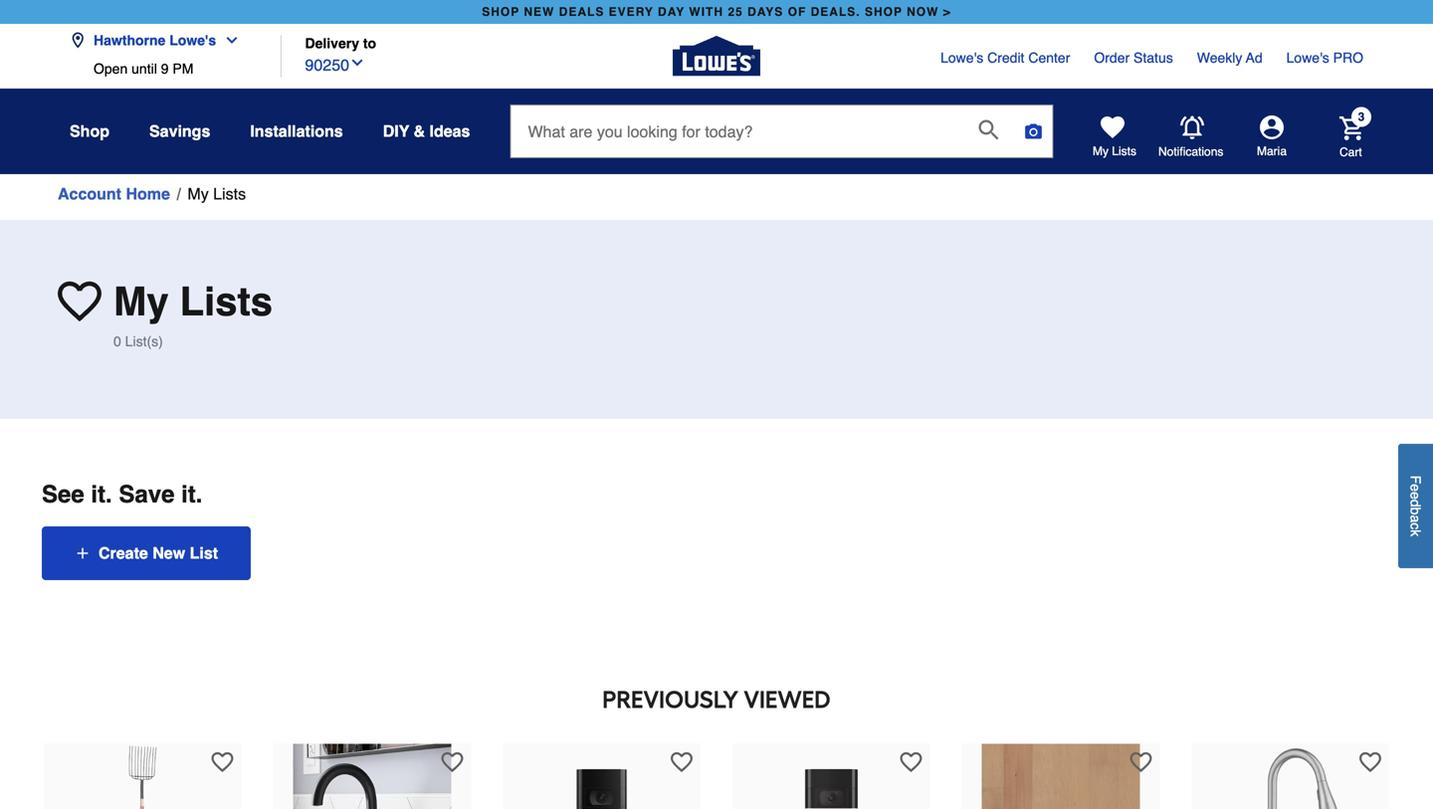 Task type: locate. For each thing, give the bounding box(es) containing it.
my lists
[[1093, 144, 1137, 158], [187, 185, 246, 203]]

every
[[609, 5, 654, 19]]

diy & ideas button
[[383, 113, 470, 149]]

it. right save
[[181, 481, 202, 508]]

center
[[1028, 50, 1070, 66]]

1 horizontal spatial heart outline image
[[671, 751, 693, 773]]

1 heart outline image from the left
[[212, 751, 234, 773]]

shop left now
[[865, 5, 903, 19]]

0 horizontal spatial shop
[[482, 5, 520, 19]]

1 horizontal spatial shop
[[865, 5, 903, 19]]

lowe's pro
[[1286, 50, 1363, 66]]

location image
[[70, 32, 86, 48]]

previously viewed
[[602, 685, 831, 714]]

1 heart outline image from the left
[[441, 751, 463, 773]]

my lists down lowe's home improvement lists image
[[1093, 144, 1137, 158]]

1 vertical spatial my lists link
[[187, 182, 246, 206]]

day
[[658, 5, 685, 19]]

my lists link right the home
[[187, 182, 246, 206]]

lowe's for lowe's credit center
[[941, 50, 983, 66]]

1 horizontal spatial my
[[187, 185, 209, 203]]

ad
[[1246, 50, 1263, 66]]

installations button
[[250, 113, 343, 149]]

lists
[[1112, 144, 1137, 158], [213, 185, 246, 203], [180, 279, 273, 324]]

a
[[1408, 515, 1424, 523]]

1 horizontal spatial chevron down image
[[349, 55, 365, 71]]

e up "b"
[[1408, 492, 1424, 499]]

2 horizontal spatial my
[[1093, 144, 1109, 158]]

0 vertical spatial my
[[1093, 144, 1109, 158]]

lowe's home improvement notification center image
[[1180, 116, 1204, 140]]

create
[[99, 544, 148, 562]]

my
[[1093, 144, 1109, 158], [187, 185, 209, 203], [113, 279, 169, 324]]

lowe's
[[169, 32, 216, 48], [941, 50, 983, 66], [1286, 50, 1329, 66]]

my lists inside my lists main content
[[187, 185, 246, 203]]

2 horizontal spatial lowe's
[[1286, 50, 1329, 66]]

25
[[728, 5, 743, 19]]

to
[[363, 35, 376, 51]]

it. right see
[[91, 481, 112, 508]]

my lists link
[[1093, 115, 1137, 159], [187, 182, 246, 206]]

0 horizontal spatial my
[[113, 279, 169, 324]]

lowe's left pro
[[1286, 50, 1329, 66]]

chevron down image inside 90250 button
[[349, 55, 365, 71]]

hawthorne
[[94, 32, 166, 48]]

1 it. from the left
[[91, 481, 112, 508]]

heart outline image
[[441, 751, 463, 773], [671, 751, 693, 773], [900, 751, 922, 773]]

None search field
[[510, 104, 1053, 177]]

lowe's home improvement logo image
[[673, 12, 760, 100]]

2 heart outline image from the left
[[1130, 751, 1152, 773]]

3 heart outline image from the left
[[1359, 751, 1381, 773]]

0 vertical spatial my lists
[[1093, 144, 1137, 158]]

previously viewed heading
[[42, 680, 1391, 720]]

0 horizontal spatial chevron down image
[[216, 32, 240, 48]]

1 vertical spatial my
[[187, 185, 209, 203]]

0 horizontal spatial heart outline image
[[441, 751, 463, 773]]

0 horizontal spatial lowe's
[[169, 32, 216, 48]]

open until 9 pm
[[94, 61, 193, 77]]

heart outline image for ring video doorbell - smart wireless wifi doorbell camera with built-in battery, 2-way talk, night vision, satin nickel image
[[900, 751, 922, 773]]

shop new deals every day with 25 days of deals. shop now >
[[482, 5, 951, 19]]

shop
[[482, 5, 520, 19], [865, 5, 903, 19]]

1 horizontal spatial it.
[[181, 481, 202, 508]]

weekly ad link
[[1197, 48, 1263, 68]]

of
[[788, 5, 806, 19]]

new
[[524, 5, 555, 19]]

diy
[[383, 122, 409, 140]]

chevron down image
[[216, 32, 240, 48], [349, 55, 365, 71]]

my down lowe's home improvement lists image
[[1093, 144, 1109, 158]]

2 vertical spatial lists
[[180, 279, 273, 324]]

account home link
[[58, 182, 170, 206]]

lowe's pro link
[[1286, 48, 1363, 68]]

weekly
[[1197, 50, 1242, 66]]

installations
[[250, 122, 343, 140]]

smartcore naturals waterproof monteagle maple 6-1/2-in w x 1/4-in t x varying length smooth/traditional waterproof engineered hardwood flooring (21.79-sq ft) image
[[982, 744, 1140, 809]]

0 horizontal spatial it.
[[91, 481, 112, 508]]

my up the list(s)
[[113, 279, 169, 324]]

1 vertical spatial my lists
[[187, 185, 246, 203]]

d
[[1408, 499, 1424, 507]]

2 vertical spatial my
[[113, 279, 169, 324]]

order status link
[[1094, 48, 1173, 68]]

create new list
[[99, 544, 218, 562]]

lowe's up pm at top
[[169, 32, 216, 48]]

it.
[[91, 481, 112, 508], [181, 481, 202, 508]]

90250 button
[[305, 51, 365, 77]]

0
[[113, 333, 121, 349]]

my right the home
[[187, 185, 209, 203]]

credit
[[987, 50, 1025, 66]]

my lists right the home
[[187, 185, 246, 203]]

maria button
[[1224, 115, 1320, 159]]

lowe's left credit
[[941, 50, 983, 66]]

0 vertical spatial my lists link
[[1093, 115, 1137, 159]]

b
[[1408, 507, 1424, 515]]

viewed
[[744, 685, 831, 714]]

shop button
[[70, 113, 109, 149]]

1 e from the top
[[1408, 484, 1424, 492]]

2 e from the top
[[1408, 492, 1424, 499]]

2 horizontal spatial heart outline image
[[900, 751, 922, 773]]

f
[[1408, 475, 1424, 484]]

0 horizontal spatial my lists
[[187, 185, 246, 203]]

0 horizontal spatial heart outline image
[[212, 751, 234, 773]]

heart outline image for moen georgene spot resist stainless single handle pull-down kitchen faucet with deck plate image
[[1359, 751, 1381, 773]]

lowe's credit center
[[941, 50, 1070, 66]]

f e e d b a c k button
[[1398, 444, 1433, 568]]

0 horizontal spatial my lists link
[[187, 182, 246, 206]]

my lists main content
[[0, 174, 1433, 809]]

e
[[1408, 484, 1424, 492], [1408, 492, 1424, 499]]

my lists link left notifications
[[1093, 115, 1137, 159]]

3 heart outline image from the left
[[900, 751, 922, 773]]

status
[[1134, 50, 1173, 66]]

heart outline image for allen + roth harlow matte black widespread 2-handle watersense bathroom sink faucet with drain image
[[441, 751, 463, 773]]

f e e d b a c k
[[1408, 475, 1424, 537]]

account
[[58, 185, 121, 203]]

days
[[747, 5, 784, 19]]

heart outline image
[[212, 751, 234, 773], [1130, 751, 1152, 773], [1359, 751, 1381, 773]]

heart outline image for craftsman 55-in l wood-handle welded steel bedding fork image
[[212, 751, 234, 773]]

hawthorne lowe's button
[[70, 20, 248, 61]]

order status
[[1094, 50, 1173, 66]]

account home
[[58, 185, 170, 203]]

diy & ideas
[[383, 122, 470, 140]]

with
[[689, 5, 724, 19]]

2 heart outline image from the left
[[671, 751, 693, 773]]

1 vertical spatial chevron down image
[[349, 55, 365, 71]]

0 vertical spatial chevron down image
[[216, 32, 240, 48]]

1 horizontal spatial lowe's
[[941, 50, 983, 66]]

ring video doorbell 4 - smart wireless doorbell camera with enhanced dual-band wifi, extended battery, color video previews image
[[523, 744, 681, 809]]

1 horizontal spatial heart outline image
[[1130, 751, 1152, 773]]

shop left the new
[[482, 5, 520, 19]]

my inside my lists 0 list(s)
[[113, 279, 169, 324]]

e up d on the bottom right of the page
[[1408, 484, 1424, 492]]

savings button
[[149, 113, 210, 149]]

pro
[[1333, 50, 1363, 66]]

2 horizontal spatial heart outline image
[[1359, 751, 1381, 773]]



Task type: vqa. For each thing, say whether or not it's contained in the screenshot.
2nd heart outline image from right
yes



Task type: describe. For each thing, give the bounding box(es) containing it.
1 horizontal spatial my lists
[[1093, 144, 1137, 158]]

2 shop from the left
[[865, 5, 903, 19]]

1 vertical spatial lists
[[213, 185, 246, 203]]

my lists 0 list(s)
[[113, 279, 273, 349]]

Search Query text field
[[511, 105, 963, 157]]

craftsman 55-in l wood-handle welded steel bedding fork image
[[64, 744, 222, 809]]

k
[[1408, 530, 1424, 537]]

until
[[131, 61, 157, 77]]

pm
[[173, 61, 193, 77]]

90250
[[305, 56, 349, 74]]

now
[[907, 5, 939, 19]]

lowe's credit center link
[[941, 48, 1070, 68]]

search image
[[979, 120, 999, 140]]

list(s)
[[125, 333, 163, 349]]

lowe's inside button
[[169, 32, 216, 48]]

&
[[414, 122, 425, 140]]

savings
[[149, 122, 210, 140]]

order
[[1094, 50, 1130, 66]]

moen georgene spot resist stainless single handle pull-down kitchen faucet with deck plate image
[[1211, 744, 1370, 809]]

my lists link inside main content
[[187, 182, 246, 206]]

list
[[190, 544, 218, 562]]

maria
[[1257, 144, 1287, 158]]

home
[[126, 185, 170, 203]]

lowe's home improvement lists image
[[1101, 115, 1125, 139]]

create new list button
[[42, 526, 251, 580]]

0 vertical spatial lists
[[1112, 144, 1137, 158]]

ring video doorbell - smart wireless wifi doorbell camera with built-in battery, 2-way talk, night vision, satin nickel image
[[752, 744, 910, 809]]

heart outline image for ring video doorbell 4 - smart wireless doorbell camera with enhanced dual-band wifi, extended battery, color video previews image at the bottom left
[[671, 751, 693, 773]]

previously
[[602, 685, 739, 714]]

heart outline image for smartcore naturals waterproof monteagle maple 6-1/2-in w x 1/4-in t x varying length smooth/traditional waterproof engineered hardwood flooring (21.79-sq ft) image
[[1130, 751, 1152, 773]]

cart
[[1340, 145, 1362, 159]]

3
[[1358, 110, 1365, 124]]

shop new deals every day with 25 days of deals. shop now > link
[[478, 0, 955, 24]]

allen + roth harlow matte black widespread 2-handle watersense bathroom sink faucet with drain image
[[293, 744, 451, 809]]

chevron down image inside hawthorne lowe's button
[[216, 32, 240, 48]]

see
[[42, 481, 84, 508]]

delivery to
[[305, 35, 376, 51]]

shop
[[70, 122, 109, 140]]

1 shop from the left
[[482, 5, 520, 19]]

delivery
[[305, 35, 359, 51]]

1 horizontal spatial my lists link
[[1093, 115, 1137, 159]]

open
[[94, 61, 128, 77]]

deals.
[[811, 5, 860, 19]]

c
[[1408, 523, 1424, 530]]

notifications
[[1158, 145, 1223, 158]]

plus image
[[75, 545, 91, 561]]

new
[[153, 544, 185, 562]]

9
[[161, 61, 169, 77]]

deals
[[559, 5, 604, 19]]

lists inside my lists 0 list(s)
[[180, 279, 273, 324]]

weekly ad
[[1197, 50, 1263, 66]]

2 it. from the left
[[181, 481, 202, 508]]

ideas
[[429, 122, 470, 140]]

save
[[119, 481, 175, 508]]

lowe's for lowe's pro
[[1286, 50, 1329, 66]]

see it. save it.
[[42, 481, 202, 508]]

>
[[943, 5, 951, 19]]

hawthorne lowe's
[[94, 32, 216, 48]]

lowe's home improvement cart image
[[1340, 116, 1363, 140]]

camera image
[[1024, 121, 1043, 141]]



